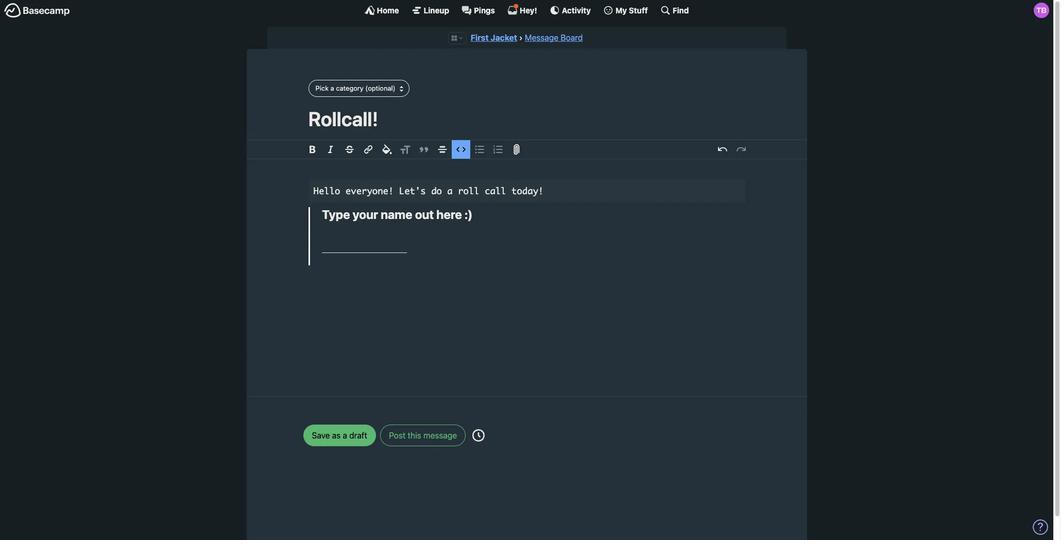 Task type: locate. For each thing, give the bounding box(es) containing it.
jacket
[[491, 33, 518, 42]]

find
[[673, 5, 689, 15]]

save as a draft button
[[303, 425, 376, 446]]

1 vertical spatial a
[[448, 185, 453, 196]]

:)
[[465, 207, 473, 222]]

switch accounts image
[[4, 3, 70, 19]]

(optional)
[[366, 84, 396, 92]]

post this message button
[[380, 425, 466, 446]]

0 horizontal spatial a
[[331, 84, 334, 92]]

here
[[437, 207, 462, 222]]

a
[[331, 84, 334, 92], [448, 185, 453, 196], [343, 431, 347, 440]]

message
[[424, 431, 457, 440]]

hello everyone! let's do a roll call today!
[[314, 185, 544, 196]]

do
[[432, 185, 442, 196]]

a right do
[[448, 185, 453, 196]]

my stuff
[[616, 5, 648, 15]]

post this message
[[389, 431, 457, 440]]

a right pick
[[331, 84, 334, 92]]

name
[[381, 207, 413, 222]]

pick
[[316, 84, 329, 92]]

first jacket
[[471, 33, 518, 42]]

my stuff button
[[604, 5, 648, 15]]

2 horizontal spatial a
[[448, 185, 453, 196]]

call
[[485, 185, 507, 196]]

first jacket link
[[471, 33, 518, 42]]

›
[[520, 33, 523, 42]]

hey! button
[[508, 4, 538, 15]]

a inside write away… text box
[[448, 185, 453, 196]]

find button
[[661, 5, 689, 15]]

save
[[312, 431, 330, 440]]

2 vertical spatial a
[[343, 431, 347, 440]]

tyler black image
[[1035, 3, 1050, 18]]

save as a draft
[[312, 431, 367, 440]]

1 horizontal spatial a
[[343, 431, 347, 440]]

a right as at left bottom
[[343, 431, 347, 440]]

today!
[[512, 185, 544, 196]]

type
[[322, 207, 350, 222]]

my
[[616, 5, 627, 15]]

pick a category (optional)
[[316, 84, 396, 92]]

hey!
[[520, 5, 538, 15]]

0 vertical spatial a
[[331, 84, 334, 92]]

out
[[415, 207, 434, 222]]

everyone!
[[346, 185, 394, 196]]



Task type: describe. For each thing, give the bounding box(es) containing it.
main element
[[0, 0, 1054, 20]]

a inside save as a draft button
[[343, 431, 347, 440]]

Type a title… text field
[[309, 107, 746, 130]]

let's
[[399, 185, 426, 196]]

post
[[389, 431, 406, 440]]

a inside pick a category (optional) button
[[331, 84, 334, 92]]

pick a category (optional) button
[[309, 80, 410, 97]]

schedule this to post later image
[[473, 429, 485, 442]]

home link
[[365, 5, 399, 15]]

lineup
[[424, 5, 450, 15]]

activity
[[562, 5, 591, 15]]

activity link
[[550, 5, 591, 15]]

draft
[[350, 431, 367, 440]]

› message board
[[520, 33, 583, 42]]

board
[[561, 33, 583, 42]]

stuff
[[629, 5, 648, 15]]

home
[[377, 5, 399, 15]]

category
[[336, 84, 364, 92]]

as
[[332, 431, 341, 440]]

lineup link
[[412, 5, 450, 15]]

this
[[408, 431, 422, 440]]

type your name out here :)
[[322, 207, 473, 222]]

message
[[525, 33, 559, 42]]

message board link
[[525, 33, 583, 42]]

your
[[353, 207, 378, 222]]

pings button
[[462, 5, 495, 15]]

hello
[[314, 185, 340, 196]]

pings
[[474, 5, 495, 15]]

first
[[471, 33, 489, 42]]

roll
[[458, 185, 480, 196]]

Write away… text field
[[278, 159, 777, 384]]



Task type: vqa. For each thing, say whether or not it's contained in the screenshot.
Hello everyone! Let's do a roll call today! Type your name out here :)
no



